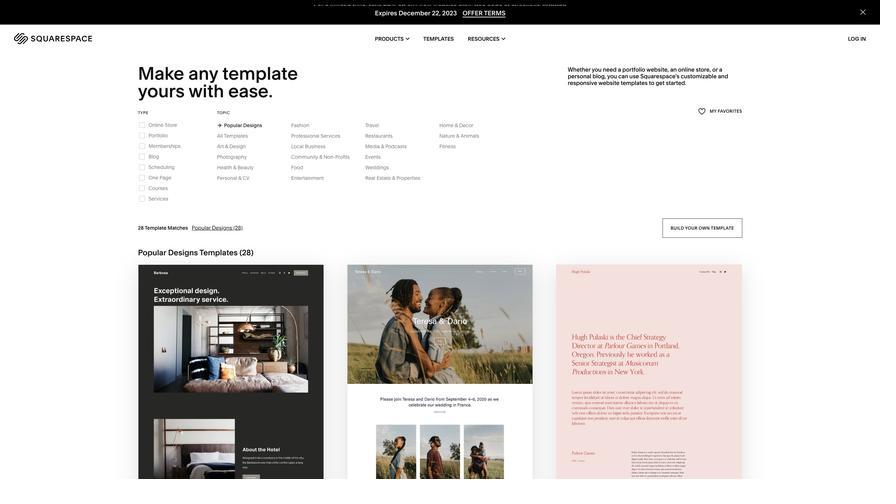Task type: describe. For each thing, give the bounding box(es) containing it.
art
[[217, 143, 224, 150]]

media & podcasts
[[365, 143, 407, 150]]

health
[[217, 164, 232, 171]]

food
[[291, 164, 303, 171]]

personal & cv link
[[217, 175, 257, 181]]

& for design
[[225, 143, 228, 150]]

whether
[[568, 66, 591, 73]]

store,
[[696, 66, 711, 73]]

my favorites
[[710, 109, 742, 114]]

my favorites link
[[698, 107, 742, 116]]

all
[[217, 133, 223, 139]]

design
[[229, 143, 246, 150]]

& right estate
[[392, 175, 395, 181]]

with for start with barbosa
[[212, 375, 230, 383]]

& for podcasts
[[381, 143, 384, 150]]

start for preview dario
[[404, 375, 425, 383]]

28 template matches
[[138, 225, 188, 231]]

online
[[149, 122, 164, 128]]

travel
[[365, 122, 379, 129]]

community & non-profits link
[[291, 154, 357, 160]]

estate
[[377, 175, 391, 181]]

& for non-
[[319, 154, 323, 160]]

real estate & properties
[[365, 175, 420, 181]]

preview dario link
[[413, 383, 467, 402]]

home
[[440, 122, 454, 129]]

decor
[[459, 122, 474, 129]]

in
[[861, 35, 866, 42]]

preview pulaski
[[619, 388, 680, 396]]

designs for popular designs (28)
[[212, 224, 232, 231]]

make
[[138, 63, 184, 84]]

art & design
[[217, 143, 246, 150]]

photography
[[217, 154, 247, 160]]

local business link
[[291, 143, 333, 150]]

& for beauty
[[233, 164, 236, 171]]

professional services link
[[291, 133, 347, 139]]

popular designs (28) link
[[192, 224, 243, 231]]

events
[[365, 154, 381, 160]]

beauty
[[238, 164, 254, 171]]

started.
[[666, 80, 687, 87]]

0 horizontal spatial 28
[[138, 225, 144, 231]]

store
[[165, 122, 177, 128]]

popular designs (28)
[[192, 224, 243, 231]]

0 horizontal spatial you
[[592, 66, 602, 73]]

& for decor
[[455, 122, 458, 129]]

customizable
[[681, 73, 717, 80]]

& for animals
[[456, 133, 460, 139]]

professional services
[[291, 133, 340, 139]]

templates
[[621, 80, 648, 87]]

entertainment link
[[291, 175, 331, 181]]

fitness
[[440, 143, 456, 150]]

offer
[[463, 9, 483, 17]]

personal
[[217, 175, 237, 181]]

popular for popular designs (28)
[[192, 224, 211, 231]]

cv
[[243, 175, 250, 181]]

template inside make any template yours with ease.
[[222, 63, 298, 84]]

portfolio
[[623, 66, 645, 73]]

designs for popular designs templates ( 28 )
[[168, 248, 198, 258]]

nature
[[440, 133, 455, 139]]

business
[[305, 143, 326, 150]]

& for cv
[[238, 175, 242, 181]]

ease.
[[228, 80, 273, 102]]

memberships
[[149, 143, 181, 149]]

start for preview pulaski
[[610, 375, 631, 383]]

start with pulaski button
[[610, 369, 689, 388]]

one page
[[149, 175, 171, 181]]

(
[[240, 248, 242, 258]]

use
[[630, 73, 639, 80]]

community & non-profits
[[291, 154, 350, 160]]

start with barbosa
[[189, 375, 265, 383]]

nature & animals
[[440, 133, 479, 139]]

website
[[599, 80, 620, 87]]

22,
[[432, 9, 441, 17]]

personal
[[568, 73, 591, 80]]

with inside make any template yours with ease.
[[189, 80, 224, 102]]

1 horizontal spatial 28
[[242, 248, 251, 258]]

preview pulaski link
[[619, 383, 680, 402]]

and
[[718, 73, 728, 80]]

whether you need a portfolio website, an online store, or a personal blog, you can use squarespace's customizable and responsive website templates to get started.
[[568, 66, 728, 87]]

matches
[[168, 225, 188, 231]]

start for preview barbosa
[[189, 375, 210, 383]]

popular designs
[[224, 122, 262, 129]]

squarespace's
[[641, 73, 680, 80]]

template inside button
[[711, 225, 734, 231]]

make any template yours with ease. main content
[[0, 0, 880, 479]]

topic
[[217, 110, 230, 115]]

2 vertical spatial templates
[[200, 248, 238, 258]]

preview barbosa link
[[198, 383, 264, 402]]

my
[[710, 109, 717, 114]]

properties
[[397, 175, 420, 181]]

0 vertical spatial services
[[321, 133, 340, 139]]

barbosa inside button
[[232, 375, 265, 383]]

1 vertical spatial templates
[[224, 133, 248, 139]]

media
[[365, 143, 380, 150]]

1 horizontal spatial you
[[607, 73, 617, 80]]

fashion
[[291, 122, 309, 129]]

fitness link
[[440, 143, 463, 150]]

your
[[685, 225, 698, 231]]

build
[[671, 225, 684, 231]]

can
[[619, 73, 628, 80]]



Task type: vqa. For each thing, say whether or not it's contained in the screenshot.
Back
no



Task type: locate. For each thing, give the bounding box(es) containing it.
1 horizontal spatial template
[[711, 225, 734, 231]]

home & decor link
[[440, 122, 481, 129]]

one
[[149, 175, 158, 181]]

barbosa up preview barbosa
[[232, 375, 265, 383]]

pulaski inside preview pulaski link
[[651, 388, 680, 396]]

designs left (28) at the top left of page
[[212, 224, 232, 231]]

0 horizontal spatial start
[[189, 375, 210, 383]]

28 down (28) at the top left of page
[[242, 248, 251, 258]]

popular designs link
[[217, 122, 262, 129]]

products button
[[375, 25, 409, 53]]

preview down start with dario
[[413, 388, 444, 396]]

start up preview dario
[[404, 375, 425, 383]]

real
[[365, 175, 376, 181]]

all templates
[[217, 133, 248, 139]]

weddings
[[365, 164, 389, 171]]

website,
[[647, 66, 669, 73]]

pulaski inside start with pulaski button
[[652, 375, 681, 383]]

2 horizontal spatial start
[[610, 375, 631, 383]]

1 horizontal spatial designs
[[212, 224, 232, 231]]

online store
[[149, 122, 177, 128]]

profits
[[335, 154, 350, 160]]

offer terms link
[[463, 9, 505, 17]]

food link
[[291, 164, 310, 171]]

2 preview from the left
[[413, 388, 444, 396]]

0 horizontal spatial a
[[618, 66, 621, 73]]

(28)
[[234, 224, 243, 231]]

designs for popular designs
[[243, 122, 262, 129]]

scheduling
[[149, 164, 175, 170]]

need
[[603, 66, 617, 73]]

services up business
[[321, 133, 340, 139]]

start with dario button
[[404, 369, 476, 388]]

1 vertical spatial template
[[711, 225, 734, 231]]

preview for preview pulaski
[[619, 388, 649, 396]]

0 horizontal spatial preview
[[198, 388, 229, 396]]

& left 'non-'
[[319, 154, 323, 160]]

log
[[848, 35, 860, 42]]

0 vertical spatial designs
[[243, 122, 262, 129]]

or
[[713, 66, 718, 73]]

responsive
[[568, 80, 597, 87]]

0 horizontal spatial popular
[[138, 248, 166, 258]]

1 horizontal spatial a
[[719, 66, 723, 73]]

a right need
[[618, 66, 621, 73]]

squarespace logo image
[[14, 33, 92, 44]]

& right "nature"
[[456, 133, 460, 139]]

a
[[618, 66, 621, 73], [719, 66, 723, 73]]

pulaski image
[[557, 265, 742, 479]]

with for start with dario
[[427, 375, 445, 383]]

you
[[592, 66, 602, 73], [607, 73, 617, 80]]

0 vertical spatial dario
[[447, 375, 469, 383]]

1 preview from the left
[[198, 388, 229, 396]]

squarespace logo link
[[14, 33, 185, 44]]

nature & animals link
[[440, 133, 486, 139]]

courses
[[149, 185, 168, 191]]

pulaski down start with pulaski
[[651, 388, 680, 396]]

offer terms
[[463, 9, 505, 17]]

blog,
[[593, 73, 606, 80]]

expires
[[375, 9, 397, 17]]

with up the topic
[[189, 80, 224, 102]]

terms
[[484, 9, 505, 17]]

dario
[[447, 375, 469, 383], [445, 388, 467, 396]]

you left can
[[607, 73, 617, 80]]

0 vertical spatial pulaski
[[652, 375, 681, 383]]

0 vertical spatial popular
[[224, 122, 242, 129]]

2 a from the left
[[719, 66, 723, 73]]

with up preview dario
[[427, 375, 445, 383]]

1 start from the left
[[189, 375, 210, 383]]

& right media
[[381, 143, 384, 150]]

designs
[[243, 122, 262, 129], [212, 224, 232, 231], [168, 248, 198, 258]]

weddings link
[[365, 164, 396, 171]]

preview down start with pulaski
[[619, 388, 649, 396]]

dario down start with dario
[[445, 388, 467, 396]]

preview for preview dario
[[413, 388, 444, 396]]

services
[[321, 133, 340, 139], [149, 196, 168, 202]]

services down courses
[[149, 196, 168, 202]]

designs down matches
[[168, 248, 198, 258]]

barbosa image
[[138, 265, 324, 479]]

1 vertical spatial barbosa
[[230, 388, 264, 396]]

2 horizontal spatial popular
[[224, 122, 242, 129]]

0 horizontal spatial template
[[222, 63, 298, 84]]

all templates link
[[217, 133, 255, 139]]

1 horizontal spatial preview
[[413, 388, 444, 396]]

0 vertical spatial templates
[[424, 35, 454, 42]]

1 horizontal spatial services
[[321, 133, 340, 139]]

& left cv
[[238, 175, 242, 181]]

own
[[699, 225, 710, 231]]

health & beauty link
[[217, 164, 261, 171]]

)
[[251, 248, 254, 258]]

start
[[189, 375, 210, 383], [404, 375, 425, 383], [610, 375, 631, 383]]

popular down template
[[138, 248, 166, 258]]

make any template yours with ease.
[[138, 63, 302, 102]]

start up 'preview pulaski'
[[610, 375, 631, 383]]

pulaski up 'preview pulaski'
[[652, 375, 681, 383]]

professional
[[291, 133, 319, 139]]

preview down start with barbosa
[[198, 388, 229, 396]]

templates up art & design link
[[224, 133, 248, 139]]

28 left template
[[138, 225, 144, 231]]

animals
[[461, 133, 479, 139]]

1 vertical spatial 28
[[242, 248, 251, 258]]

1 vertical spatial dario
[[445, 388, 467, 396]]

online
[[678, 66, 695, 73]]

2 horizontal spatial designs
[[243, 122, 262, 129]]

& right health
[[233, 164, 236, 171]]

popular right matches
[[192, 224, 211, 231]]

2 vertical spatial popular
[[138, 248, 166, 258]]

build your own template button
[[663, 219, 742, 238]]

start with pulaski
[[610, 375, 681, 383]]

2 horizontal spatial preview
[[619, 388, 649, 396]]

templates left (
[[200, 248, 238, 258]]

0 vertical spatial template
[[222, 63, 298, 84]]

a right or
[[719, 66, 723, 73]]

1 horizontal spatial popular
[[192, 224, 211, 231]]

restaurants
[[365, 133, 393, 139]]

2 start from the left
[[404, 375, 425, 383]]

popular for popular designs
[[224, 122, 242, 129]]

& right art
[[225, 143, 228, 150]]

restaurants link
[[365, 133, 400, 139]]

community
[[291, 154, 318, 160]]

health & beauty
[[217, 164, 254, 171]]

1 horizontal spatial start
[[404, 375, 425, 383]]

start up preview barbosa
[[189, 375, 210, 383]]

templates down 22,
[[424, 35, 454, 42]]

local
[[291, 143, 304, 150]]

1 vertical spatial popular
[[192, 224, 211, 231]]

0 horizontal spatial services
[[149, 196, 168, 202]]

0 vertical spatial 28
[[138, 225, 144, 231]]

blog
[[149, 154, 159, 160]]

barbosa
[[232, 375, 265, 383], [230, 388, 264, 396]]

real estate & properties link
[[365, 175, 427, 181]]

3 start from the left
[[610, 375, 631, 383]]

dario up preview dario
[[447, 375, 469, 383]]

start with barbosa button
[[189, 369, 273, 388]]

3 preview from the left
[[619, 388, 649, 396]]

1 vertical spatial services
[[149, 196, 168, 202]]

photography link
[[217, 154, 254, 160]]

portfolio
[[149, 132, 168, 139]]

non-
[[324, 154, 335, 160]]

popular for popular designs templates ( 28 )
[[138, 248, 166, 258]]

dario image
[[348, 265, 533, 479]]

log             in
[[848, 35, 866, 42]]

dario inside button
[[447, 375, 469, 383]]

designs up all templates link
[[243, 122, 262, 129]]

barbosa down start with barbosa
[[230, 388, 264, 396]]

expires december 22, 2023
[[375, 9, 457, 17]]

& right home
[[455, 122, 458, 129]]

popular up all templates at the left top
[[224, 122, 242, 129]]

start with dario
[[404, 375, 469, 383]]

get
[[656, 80, 665, 87]]

you left need
[[592, 66, 602, 73]]

templates link
[[424, 25, 454, 53]]

yours
[[138, 80, 185, 102]]

1 a from the left
[[618, 66, 621, 73]]

december
[[399, 9, 430, 17]]

1 vertical spatial designs
[[212, 224, 232, 231]]

templates
[[424, 35, 454, 42], [224, 133, 248, 139], [200, 248, 238, 258]]

events link
[[365, 154, 388, 160]]

fashion link
[[291, 122, 316, 129]]

with up preview barbosa
[[212, 375, 230, 383]]

with up 'preview pulaski'
[[633, 375, 650, 383]]

popular designs templates ( 28 )
[[138, 248, 254, 258]]

2 vertical spatial designs
[[168, 248, 198, 258]]

1 vertical spatial pulaski
[[651, 388, 680, 396]]

preview for preview barbosa
[[198, 388, 229, 396]]

0 vertical spatial barbosa
[[232, 375, 265, 383]]

favorites
[[718, 109, 742, 114]]

with for start with pulaski
[[633, 375, 650, 383]]

preview dario
[[413, 388, 467, 396]]

resources
[[468, 35, 500, 42]]

podcasts
[[385, 143, 407, 150]]

0 horizontal spatial designs
[[168, 248, 198, 258]]



